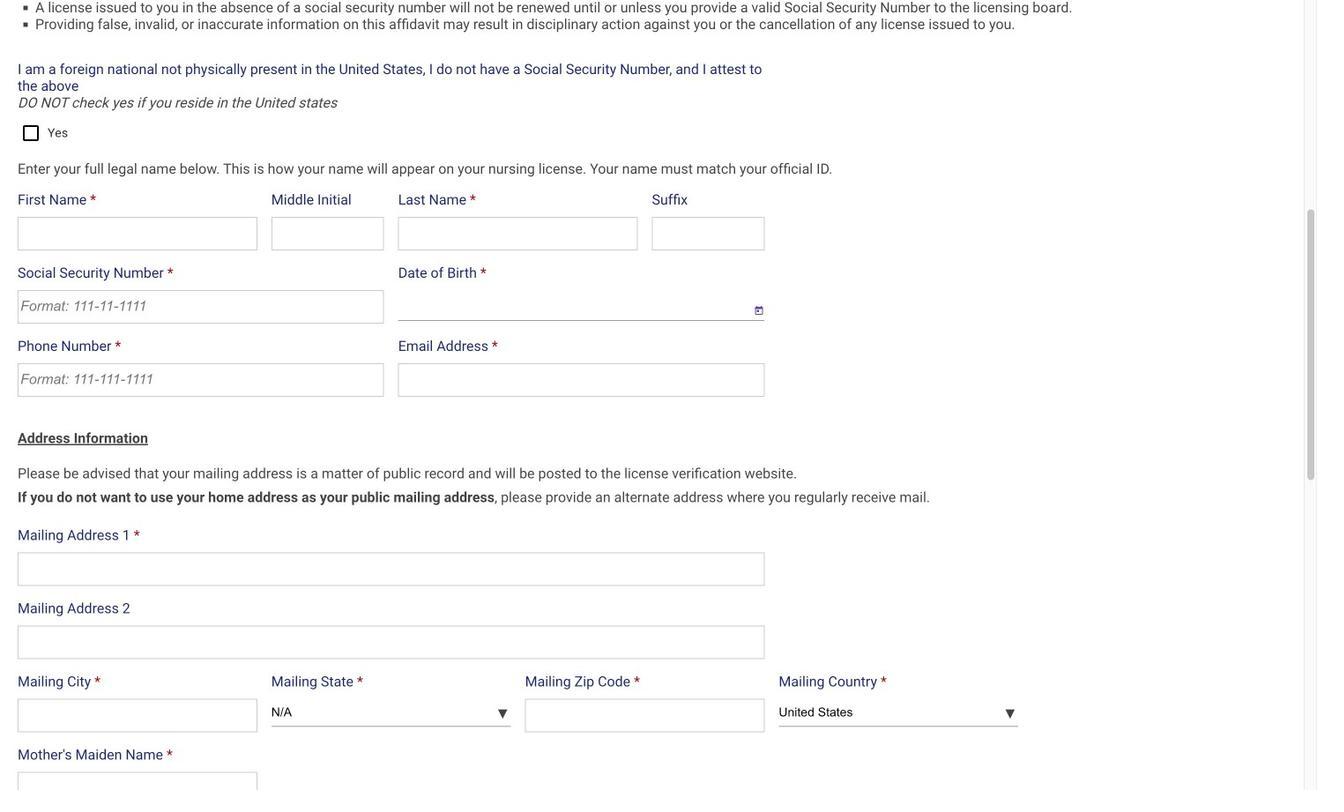 Task type: locate. For each thing, give the bounding box(es) containing it.
Format: 111-111-1111 text field
[[18, 363, 384, 397]]

None text field
[[18, 217, 257, 250], [652, 217, 765, 250], [398, 363, 765, 397], [18, 699, 257, 732], [18, 217, 257, 250], [652, 217, 765, 250], [398, 363, 765, 397], [18, 699, 257, 732]]

None field
[[398, 290, 740, 321]]

None text field
[[271, 217, 384, 250], [398, 217, 638, 250], [18, 553, 765, 586], [18, 626, 765, 659], [525, 699, 765, 732], [18, 772, 257, 790], [271, 217, 384, 250], [398, 217, 638, 250], [18, 553, 765, 586], [18, 626, 765, 659], [525, 699, 765, 732], [18, 772, 257, 790]]



Task type: describe. For each thing, give the bounding box(es) containing it.
Format: 111-11-1111 text field
[[18, 290, 384, 324]]



Task type: vqa. For each thing, say whether or not it's contained in the screenshot.
text field
yes



